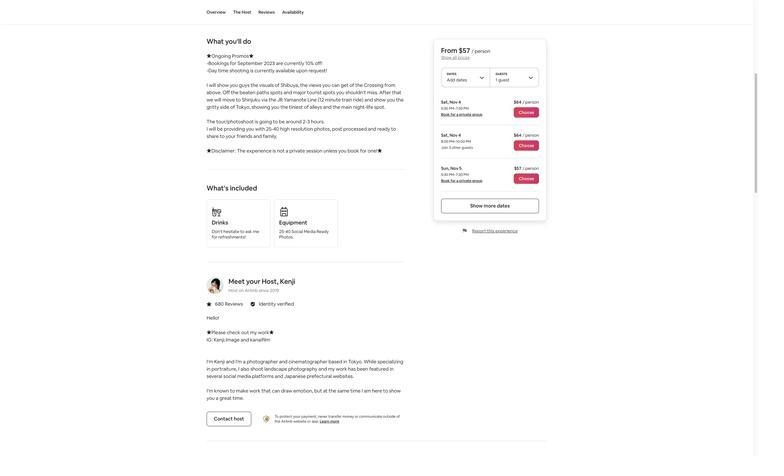 Task type: describe. For each thing, give the bounding box(es) containing it.
availability button
[[282, 0, 304, 24]]

choose link for sat, nov 4 5:30 pm–7:30 pm book for a private group
[[514, 107, 540, 118]]

/ inside from $57 / person show all prices
[[472, 48, 474, 54]]

2 horizontal spatial in
[[390, 366, 394, 373]]

sat, nov 4 5:30 pm–7:30 pm book for a private group
[[442, 99, 483, 117]]

based
[[329, 359, 343, 365]]

your inside meet your host, kenji host on airbnb since 2019
[[246, 277, 261, 286]]

off
[[223, 89, 230, 96]]

$64 for sat, nov 4 8:00 pm–10:00 pm join 3 other guests
[[514, 133, 522, 138]]

from
[[385, 82, 396, 88]]

ride)
[[354, 97, 364, 103]]

you down jr
[[271, 104, 280, 110]]

you left guys
[[230, 82, 238, 88]]

0 horizontal spatial show
[[217, 82, 229, 88]]

off!
[[315, 60, 323, 67]]

dates for show more dates
[[497, 203, 510, 209]]

hello!
[[207, 315, 219, 321]]

/ for sun, nov 5 5:30 pm–7:30 pm book for a private group
[[523, 166, 525, 171]]

providing
[[224, 126, 245, 132]]

pm–7:30 for 4
[[449, 106, 463, 111]]

1 vertical spatial will
[[214, 97, 222, 103]]

above.
[[207, 89, 222, 96]]

family.
[[263, 133, 277, 140]]

for inside sat, nov 4 5:30 pm–7:30 pm book for a private group
[[451, 112, 456, 117]]

been
[[357, 366, 369, 373]]

views
[[309, 82, 322, 88]]

★ongoing promos★ -bookings for september 2023 are currently 10% off! -day time shooting is currently available upon request!
[[207, 53, 327, 74]]

2019
[[270, 288, 279, 293]]

5 for nov
[[460, 166, 462, 171]]

kanaifilm
[[250, 337, 270, 343]]

beaten
[[240, 89, 256, 96]]

0 horizontal spatial reviews
[[225, 301, 243, 307]]

$57 inside from $57 / person show all prices
[[459, 46, 471, 55]]

2 - from the top
[[207, 68, 209, 74]]

processed
[[344, 126, 367, 132]]

not
[[277, 148, 285, 154]]

to inside i will show you guys the visuals of shibuya, the views you can get of the crossing from above. off the beaten paths spots and major tourist spots you shouldn't miss. after that we will move to shinjuku via the jr yamanote line (12 minute train ride) and show you the gritty side of tokyo, showing you the tiniest of alleys and the main night-life spot.
[[236, 97, 241, 103]]

photos.
[[279, 234, 294, 240]]

from
[[442, 46, 458, 55]]

your inside the tour/photoshoot is going to be around 2-3 hours. i will be providing you with 25-40 high resolution photos, post processed and ready to share to your friends and family.
[[226, 133, 236, 140]]

to right share
[[220, 133, 225, 140]]

of right 98%
[[279, 7, 283, 12]]

transfer
[[329, 415, 342, 419]]

main
[[342, 104, 352, 110]]

airbnb inside meet your host, kenji host on airbnb since 2019
[[245, 288, 258, 293]]

40 inside equipment 25-40 social media ready photos.
[[286, 229, 291, 234]]

yamanote
[[284, 97, 307, 103]]

work inside i'm kenji and i'm a photographer and cinematographer based in tokyo. while specializing in portraiture, i also shoot landscape photography and my work has been featured in several social media platforms and japanese prefectural websites.
[[336, 366, 347, 373]]

what's included
[[207, 184, 257, 193]]

learn more link
[[320, 419, 340, 424]]

the for the host
[[233, 9, 241, 15]]

1 - from the top
[[207, 60, 209, 67]]

shinjuku
[[242, 97, 261, 103]]

are
[[276, 60, 283, 67]]

choose link for sat, nov 4 8:00 pm–10:00 pm join 3 other guests
[[514, 141, 540, 151]]

40 inside the tour/photoshoot is going to be around 2-3 hours. i will be providing you with 25-40 high resolution photos, post processed and ready to share to your friends and family.
[[274, 126, 279, 132]]

featured
[[370, 366, 389, 373]]

reviews button
[[259, 0, 275, 24]]

train
[[342, 97, 352, 103]]

outside
[[383, 415, 396, 419]]

sat, for sat, nov 4 5:30 pm–7:30 pm book for a private group
[[442, 99, 449, 105]]

dates for dates add dates
[[456, 77, 467, 83]]

landscape
[[265, 366, 287, 373]]

choose for sat, nov 4 5:30 pm–7:30 pm book for a private group
[[519, 110, 535, 115]]

by
[[265, 7, 269, 12]]

the tour/photoshoot is going to be around 2-3 hours. i will be providing you with 25-40 high resolution photos, post processed and ready to share to your friends and family.
[[207, 119, 396, 140]]

book for a private group link for sun, nov 5
[[442, 179, 483, 183]]

that inside i'm known to make work that can draw emotion, but at the same time i am here to show you a great time.
[[262, 388, 271, 394]]

to right going
[[273, 119, 278, 125]]

show inside i'm known to make work that can draw emotion, but at the same time i am here to show you a great time.
[[389, 388, 401, 394]]

guests
[[462, 145, 473, 150]]

guests.
[[284, 7, 299, 12]]

you down after
[[387, 97, 395, 103]]

that inside i will show you guys the visuals of shibuya, the views you can get of the crossing from above. off the beaten paths spots and major tourist spots you shouldn't miss. after that we will move to shinjuku via the jr yamanote line (12 minute train ride) and show you the gritty side of tokyo, showing you the tiniest of alleys and the main night-life spot.
[[392, 89, 402, 96]]

great
[[220, 395, 232, 402]]

2 vertical spatial the
[[237, 148, 246, 154]]

kenji.image
[[214, 337, 240, 343]]

media
[[304, 229, 316, 234]]

tourist
[[307, 89, 322, 96]]

680
[[215, 301, 224, 307]]

spot.
[[375, 104, 386, 110]]

one!★
[[368, 148, 383, 154]]

around
[[286, 119, 302, 125]]

and down the shibuya,
[[284, 89, 292, 96]]

a inside i'm kenji and i'm a photographer and cinematographer based in tokyo. while specializing in portraiture, i also shoot landscape photography and my work has been featured in several social media platforms and japanese prefectural websites.
[[243, 359, 246, 365]]

person for sun, nov 5 5:30 pm–7:30 pm book for a private group
[[526, 166, 540, 171]]

1 horizontal spatial reviews
[[259, 9, 275, 15]]

all
[[453, 55, 457, 60]]

cinematographer
[[289, 359, 328, 365]]

and left ready
[[368, 126, 377, 132]]

book
[[348, 148, 359, 154]]

0 horizontal spatial or
[[308, 419, 311, 424]]

tokyo,
[[236, 104, 251, 110]]

here
[[372, 388, 382, 394]]

for inside sun, nov 5 5:30 pm–7:30 pm book for a private group
[[451, 179, 456, 183]]

at
[[323, 388, 328, 394]]

25- inside equipment 25-40 social media ready photos.
[[279, 229, 286, 234]]

to right "here"
[[384, 388, 388, 394]]

$64 for sat, nov 4 5:30 pm–7:30 pm book for a private group
[[514, 99, 522, 105]]

out
[[242, 330, 249, 336]]

you left "book"
[[339, 148, 347, 154]]

2 spots from the left
[[323, 89, 336, 96]]

what you'll do
[[207, 37, 251, 46]]

and inside ★please check out my work★ ig: kenji.image and kanaifilm
[[241, 337, 249, 343]]

person for sat, nov 4 5:30 pm–7:30 pm book for a private group
[[526, 99, 540, 105]]

i'm up also
[[236, 359, 242, 365]]

pm for sat, nov 4 8:00 pm–10:00 pm join 3 other guests
[[466, 139, 471, 144]]

we
[[207, 97, 213, 103]]

★ongoing
[[207, 53, 231, 59]]

tiniest
[[289, 104, 303, 110]]

1 vertical spatial currently
[[255, 68, 275, 74]]

with
[[256, 126, 265, 132]]

available
[[276, 68, 295, 74]]

and up life
[[365, 97, 373, 103]]

alleys
[[310, 104, 322, 110]]

more for learn
[[330, 419, 340, 424]]

$64 / person for sat, nov 4 5:30 pm–7:30 pm book for a private group
[[514, 99, 540, 105]]

don't
[[212, 229, 223, 234]]

5:30 for sun, nov 5
[[442, 172, 449, 177]]

is inside the tour/photoshoot is going to be around 2-3 hours. i will be providing you with 25-40 high resolution photos, post processed and ready to share to your friends and family.
[[255, 119, 258, 125]]

a inside sat, nov 4 5:30 pm–7:30 pm book for a private group
[[457, 112, 459, 117]]

book for sun,
[[442, 179, 450, 183]]

you down get
[[337, 89, 345, 96]]

the for the tour/photoshoot is going to be around 2-3 hours. i will be providing you with 25-40 high resolution photos, post processed and ready to share to your friends and family.
[[207, 119, 215, 125]]

social
[[292, 229, 303, 234]]

add
[[447, 77, 456, 83]]

money
[[343, 415, 354, 419]]

other
[[452, 145, 461, 150]]

learn
[[320, 419, 330, 424]]

to protect your payment, never transfer money or communicate outside of the airbnb website or app.
[[275, 415, 400, 424]]

guest
[[499, 77, 510, 83]]

5:30 for sat, nov 4
[[442, 106, 449, 111]]

platforms
[[252, 373, 274, 380]]

guests 1 guest
[[496, 72, 510, 83]]

1 horizontal spatial show
[[471, 203, 483, 209]]

and up landscape
[[279, 359, 288, 365]]

nov for sat, nov 4 5:30 pm–7:30 pm book for a private group
[[450, 99, 458, 105]]

the host
[[233, 9, 251, 15]]

your inside to protect your payment, never transfer money or communicate outside of the airbnb website or app.
[[293, 415, 301, 419]]

1 spots from the left
[[270, 89, 283, 96]]

host,
[[262, 277, 279, 286]]

i will show you guys the visuals of shibuya, the views you can get of the crossing from above. off the beaten paths spots and major tourist spots you shouldn't miss. after that we will move to shinjuku via the jr yamanote line (12 minute train ride) and show you the gritty side of tokyo, showing you the tiniest of alleys and the main night-life spot.
[[207, 82, 404, 110]]

$57 / person
[[515, 166, 540, 171]]

of down line
[[304, 104, 309, 110]]

i'm for known
[[207, 388, 213, 394]]

guys
[[239, 82, 250, 88]]

★disclaimer:
[[207, 148, 236, 154]]

1 vertical spatial private
[[290, 148, 305, 154]]

0 vertical spatial will
[[209, 82, 216, 88]]

prices
[[458, 55, 470, 60]]

my inside i'm kenji and i'm a photographer and cinematographer based in tokyo. while specializing in portraiture, i also shoot landscape photography and my work has been featured in several social media platforms and japanese prefectural websites.
[[328, 366, 335, 373]]

1 vertical spatial be
[[217, 126, 223, 132]]

kenji inside meet your host, kenji host on airbnb since 2019
[[280, 277, 296, 286]]

get
[[341, 82, 349, 88]]

pm for sat, nov 4 5:30 pm–7:30 pm book for a private group
[[464, 106, 469, 111]]

1
[[496, 77, 498, 83]]

1 horizontal spatial $57
[[515, 166, 522, 171]]

am
[[364, 388, 371, 394]]

5 for rated
[[251, 7, 253, 12]]

ready
[[378, 126, 390, 132]]

tour/photoshoot
[[216, 119, 254, 125]]

choose for sat, nov 4 8:00 pm–10:00 pm join 3 other guests
[[519, 143, 535, 148]]

kenji's rated 5 stars by 98% of guests.
[[226, 7, 299, 12]]

private for sun, nov 5
[[460, 179, 472, 183]]

dates add dates
[[447, 72, 467, 83]]

group for 5
[[473, 179, 483, 183]]

and down landscape
[[275, 373, 284, 380]]

shoot
[[251, 366, 264, 373]]

communicate
[[359, 415, 383, 419]]

1 horizontal spatial in
[[344, 359, 348, 365]]



Task type: locate. For each thing, give the bounding box(es) containing it.
0 vertical spatial choose
[[519, 110, 535, 115]]

nov down add
[[450, 99, 458, 105]]

high
[[280, 126, 290, 132]]

0 vertical spatial 5:30
[[442, 106, 449, 111]]

of right side in the left top of the page
[[230, 104, 235, 110]]

you inside i'm known to make work that can draw emotion, but at the same time i am here to show you a great time.
[[207, 395, 215, 402]]

5:30 inside sat, nov 4 5:30 pm–7:30 pm book for a private group
[[442, 106, 449, 111]]

0 vertical spatial the
[[233, 9, 241, 15]]

0 vertical spatial $64 / person
[[514, 99, 540, 105]]

is down september on the top
[[250, 68, 254, 74]]

0 vertical spatial group
[[473, 112, 483, 117]]

i'm known to make work that can draw emotion, but at the same time i am here to show you a great time.
[[207, 388, 401, 402]]

i'm left known
[[207, 388, 213, 394]]

4 inside sat, nov 4 8:00 pm–10:00 pm join 3 other guests
[[459, 133, 461, 138]]

1 horizontal spatial your
[[246, 277, 261, 286]]

5:30 inside sun, nov 5 5:30 pm–7:30 pm book for a private group
[[442, 172, 449, 177]]

minute
[[325, 97, 341, 103]]

person for sat, nov 4 8:00 pm–10:00 pm join 3 other guests
[[526, 133, 540, 138]]

show up off
[[217, 82, 229, 88]]

5:30 down add
[[442, 106, 449, 111]]

and up portraiture,
[[226, 359, 235, 365]]

1 vertical spatial the
[[207, 119, 215, 125]]

post
[[332, 126, 343, 132]]

website
[[294, 419, 307, 424]]

- up day
[[207, 60, 209, 67]]

promos★
[[232, 53, 254, 59]]

check
[[227, 330, 241, 336]]

2 $64 from the top
[[514, 133, 522, 138]]

show right "here"
[[389, 388, 401, 394]]

move
[[223, 97, 235, 103]]

book
[[442, 112, 450, 117], [442, 179, 450, 183]]

choose for sun, nov 5 5:30 pm–7:30 pm book for a private group
[[519, 176, 535, 182]]

in right based
[[344, 359, 348, 365]]

specializing
[[378, 359, 404, 365]]

0 horizontal spatial currently
[[255, 68, 275, 74]]

i inside i'm known to make work that can draw emotion, but at the same time i am here to show you a great time.
[[362, 388, 363, 394]]

i up share
[[207, 126, 208, 132]]

host inside button
[[242, 9, 251, 15]]

0 vertical spatial time
[[218, 68, 229, 74]]

1 horizontal spatial experience
[[496, 228, 518, 234]]

2 book from the top
[[442, 179, 450, 183]]

ready
[[317, 229, 329, 234]]

can inside i will show you guys the visuals of shibuya, the views you can get of the crossing from above. off the beaten paths spots and major tourist spots you shouldn't miss. after that we will move to shinjuku via the jr yamanote line (12 minute train ride) and show you the gritty side of tokyo, showing you the tiniest of alleys and the main night-life spot.
[[332, 82, 340, 88]]

share
[[207, 133, 219, 140]]

40
[[274, 126, 279, 132], [286, 229, 291, 234]]

1 horizontal spatial be
[[279, 119, 285, 125]]

work up websites.
[[336, 366, 347, 373]]

i left am
[[362, 388, 363, 394]]

book up 8:00
[[442, 112, 450, 117]]

sat, nov 4 8:00 pm–10:00 pm join 3 other guests
[[442, 133, 473, 150]]

the inside i'm known to make work that can draw emotion, but at the same time i am here to show you a great time.
[[329, 388, 337, 394]]

my right out
[[250, 330, 257, 336]]

choose link for sun, nov 5 5:30 pm–7:30 pm book for a private group
[[514, 174, 540, 184]]

0 vertical spatial 3
[[308, 119, 310, 125]]

gritty
[[207, 104, 219, 110]]

0 horizontal spatial 40
[[274, 126, 279, 132]]

pm–7:30 inside sun, nov 5 5:30 pm–7:30 pm book for a private group
[[449, 172, 463, 177]]

$64 / person for sat, nov 4 8:00 pm–10:00 pm join 3 other guests
[[514, 133, 540, 138]]

98%
[[270, 7, 278, 12]]

1 vertical spatial $64
[[514, 133, 522, 138]]

group for 4
[[473, 112, 483, 117]]

1 horizontal spatial 5
[[460, 166, 462, 171]]

nov inside sun, nov 5 5:30 pm–7:30 pm book for a private group
[[451, 166, 459, 171]]

jr
[[278, 97, 283, 103]]

equipment
[[279, 219, 308, 226]]

10%
[[306, 60, 314, 67]]

september
[[238, 60, 263, 67]]

2 choose link from the top
[[514, 141, 540, 151]]

0 vertical spatial currently
[[284, 60, 305, 67]]

2 horizontal spatial show
[[389, 388, 401, 394]]

to inside drinks don't hesitate to ask me for refreshments!
[[240, 229, 245, 234]]

book inside sat, nov 4 5:30 pm–7:30 pm book for a private group
[[442, 112, 450, 117]]

social
[[224, 373, 236, 380]]

5 left the stars
[[251, 7, 253, 12]]

40 left social
[[286, 229, 291, 234]]

kenji right host,
[[280, 277, 296, 286]]

pm inside sat, nov 4 5:30 pm–7:30 pm book for a private group
[[464, 106, 469, 111]]

sat, up 8:00
[[442, 133, 449, 138]]

1 horizontal spatial currently
[[284, 60, 305, 67]]

2 group from the top
[[473, 179, 483, 183]]

1 vertical spatial experience
[[496, 228, 518, 234]]

ask
[[246, 229, 252, 234]]

while
[[364, 359, 377, 365]]

will up share
[[209, 126, 216, 132]]

pm–7:30 for 5
[[449, 172, 463, 177]]

book inside sun, nov 5 5:30 pm–7:30 pm book for a private group
[[442, 179, 450, 183]]

but
[[315, 388, 322, 394]]

or
[[355, 415, 359, 419], [308, 419, 311, 424]]

dates right add
[[456, 77, 467, 83]]

3 left hours.
[[308, 119, 310, 125]]

book for sat,
[[442, 112, 450, 117]]

0 vertical spatial $64
[[514, 99, 522, 105]]

is left 'not'
[[273, 148, 276, 154]]

1 vertical spatial $57
[[515, 166, 522, 171]]

★disclaimer: the experience is not a private session unless you book for one!★
[[207, 148, 383, 154]]

1 horizontal spatial work
[[336, 366, 347, 373]]

time inside i'm known to make work that can draw emotion, but at the same time i am here to show you a great time.
[[351, 388, 361, 394]]

1 horizontal spatial or
[[355, 415, 359, 419]]

25- inside the tour/photoshoot is going to be around 2-3 hours. i will be providing you with 25-40 high resolution photos, post processed and ready to share to your friends and family.
[[266, 126, 274, 132]]

the down friends
[[237, 148, 246, 154]]

1 vertical spatial sat,
[[442, 133, 449, 138]]

1 vertical spatial 4
[[459, 133, 461, 138]]

pm–10:00
[[450, 139, 465, 144]]

time for i
[[351, 388, 361, 394]]

0 vertical spatial 5
[[251, 7, 253, 12]]

1 vertical spatial host
[[229, 288, 238, 293]]

will
[[209, 82, 216, 88], [214, 97, 222, 103], [209, 126, 216, 132]]

and down out
[[241, 337, 249, 343]]

1 sat, from the top
[[442, 99, 449, 105]]

1 vertical spatial airbnb
[[281, 419, 293, 424]]

time for shooting
[[218, 68, 229, 74]]

0 vertical spatial my
[[250, 330, 257, 336]]

a inside sun, nov 5 5:30 pm–7:30 pm book for a private group
[[457, 179, 459, 183]]

0 vertical spatial pm
[[464, 106, 469, 111]]

of right visuals
[[275, 82, 280, 88]]

to left ask
[[240, 229, 245, 234]]

2 sat, from the top
[[442, 133, 449, 138]]

8:00
[[442, 139, 449, 144]]

choose
[[519, 110, 535, 115], [519, 143, 535, 148], [519, 176, 535, 182]]

be up high
[[279, 119, 285, 125]]

experience right this
[[496, 228, 518, 234]]

show
[[217, 82, 229, 88], [374, 97, 386, 103], [389, 388, 401, 394]]

host left the stars
[[242, 9, 251, 15]]

can left get
[[332, 82, 340, 88]]

3 choose link from the top
[[514, 174, 540, 184]]

line
[[308, 97, 317, 103]]

0 vertical spatial be
[[279, 119, 285, 125]]

you right the views on the top of page
[[323, 82, 331, 88]]

nov inside sat, nov 4 8:00 pm–10:00 pm join 3 other guests
[[450, 133, 458, 138]]

included
[[230, 184, 257, 193]]

1 vertical spatial 40
[[286, 229, 291, 234]]

0 horizontal spatial that
[[262, 388, 271, 394]]

person inside from $57 / person show all prices
[[475, 48, 491, 54]]

in down 'specializing'
[[390, 366, 394, 373]]

the host button
[[233, 0, 251, 24]]

in up the several
[[207, 366, 211, 373]]

book for a private group link
[[442, 112, 483, 117], [442, 179, 483, 183]]

1 5:30 from the top
[[442, 106, 449, 111]]

pm–7:30 down add
[[449, 106, 463, 111]]

more right learn
[[330, 419, 340, 424]]

0 horizontal spatial be
[[217, 126, 223, 132]]

sun,
[[442, 166, 450, 171]]

several
[[207, 373, 223, 380]]

of right get
[[350, 82, 355, 88]]

0 vertical spatial sat,
[[442, 99, 449, 105]]

1 horizontal spatial kenji
[[280, 277, 296, 286]]

1 vertical spatial kenji
[[214, 359, 225, 365]]

payment,
[[302, 415, 318, 419]]

time down bookings
[[218, 68, 229, 74]]

you inside the tour/photoshoot is going to be around 2-3 hours. i will be providing you with 25-40 high resolution photos, post processed and ready to share to your friends and family.
[[246, 126, 254, 132]]

upon
[[296, 68, 308, 74]]

2 choose from the top
[[519, 143, 535, 148]]

experience
[[247, 148, 272, 154], [496, 228, 518, 234]]

work★
[[258, 330, 274, 336]]

pm–7:30 inside sat, nov 4 5:30 pm–7:30 pm book for a private group
[[449, 106, 463, 111]]

0 horizontal spatial experience
[[247, 148, 272, 154]]

airbnb inside to protect your payment, never transfer money or communicate outside of the airbnb website or app.
[[281, 419, 293, 424]]

1 $64 / person from the top
[[514, 99, 540, 105]]

1 horizontal spatial can
[[332, 82, 340, 88]]

0 vertical spatial book for a private group link
[[442, 112, 483, 117]]

1 horizontal spatial 25-
[[279, 229, 286, 234]]

2 book for a private group link from the top
[[442, 179, 483, 183]]

that down from
[[392, 89, 402, 96]]

friends
[[237, 133, 253, 140]]

this
[[487, 228, 495, 234]]

time inside ★ongoing promos★ -bookings for september 2023 are currently 10% off! -day time shooting is currently available upon request!
[[218, 68, 229, 74]]

25- up family.
[[266, 126, 274, 132]]

you down known
[[207, 395, 215, 402]]

contact host
[[214, 416, 244, 422]]

spots up minute
[[323, 89, 336, 96]]

book for a private group link for sat, nov 4
[[442, 112, 483, 117]]

5:30
[[442, 106, 449, 111], [442, 172, 449, 177]]

the inside button
[[233, 9, 241, 15]]

group inside sat, nov 4 5:30 pm–7:30 pm book for a private group
[[473, 112, 483, 117]]

0 horizontal spatial 3
[[308, 119, 310, 125]]

0 horizontal spatial 5
[[251, 7, 253, 12]]

private for sat, nov 4
[[460, 112, 472, 117]]

0 horizontal spatial kenji
[[214, 359, 225, 365]]

1 vertical spatial group
[[473, 179, 483, 183]]

my inside ★please check out my work★ ig: kenji.image and kanaifilm
[[250, 330, 257, 336]]

and down minute
[[323, 104, 332, 110]]

for inside drinks don't hesitate to ask me for refreshments!
[[212, 234, 218, 240]]

1 horizontal spatial dates
[[497, 203, 510, 209]]

and up the prefectural
[[319, 366, 327, 373]]

2 5:30 from the top
[[442, 172, 449, 177]]

0 horizontal spatial spots
[[270, 89, 283, 96]]

$64 / person
[[514, 99, 540, 105], [514, 133, 540, 138]]

hours.
[[311, 119, 325, 125]]

for inside ★ongoing promos★ -bookings for september 2023 are currently 10% off! -day time shooting is currently available upon request!
[[230, 60, 237, 67]]

dates inside dates add dates
[[456, 77, 467, 83]]

is up with at the left top of the page
[[255, 119, 258, 125]]

the inside the tour/photoshoot is going to be around 2-3 hours. i will be providing you with 25-40 high resolution photos, post processed and ready to share to your friends and family.
[[207, 119, 215, 125]]

2 pm–7:30 from the top
[[449, 172, 463, 177]]

2 vertical spatial choose
[[519, 176, 535, 182]]

i inside the tour/photoshoot is going to be around 2-3 hours. i will be providing you with 25-40 high resolution photos, post processed and ready to share to your friends and family.
[[207, 126, 208, 132]]

1 vertical spatial show
[[471, 203, 483, 209]]

pm inside sat, nov 4 8:00 pm–10:00 pm join 3 other guests
[[466, 139, 471, 144]]

photography
[[289, 366, 318, 373]]

25- down the equipment
[[279, 229, 286, 234]]

currently up upon
[[284, 60, 305, 67]]

more up the report this experience button
[[484, 203, 496, 209]]

overview button
[[207, 0, 226, 24]]

1 4 from the top
[[459, 99, 461, 105]]

you up friends
[[246, 126, 254, 132]]

the inside to protect your payment, never transfer money or communicate outside of the airbnb website or app.
[[275, 419, 281, 424]]

0 vertical spatial more
[[484, 203, 496, 209]]

nov inside sat, nov 4 5:30 pm–7:30 pm book for a private group
[[450, 99, 458, 105]]

the up share
[[207, 119, 215, 125]]

4 down dates add dates
[[459, 99, 461, 105]]

report
[[473, 228, 487, 234]]

your up since
[[246, 277, 261, 286]]

2 vertical spatial your
[[293, 415, 301, 419]]

1 horizontal spatial that
[[392, 89, 402, 96]]

your down providing at left top
[[226, 133, 236, 140]]

1 vertical spatial that
[[262, 388, 271, 394]]

the right overview button
[[233, 9, 241, 15]]

side
[[220, 104, 229, 110]]

websites.
[[333, 373, 354, 380]]

currently down 2023
[[255, 68, 275, 74]]

5:30 down sun,
[[442, 172, 449, 177]]

1 vertical spatial your
[[246, 277, 261, 286]]

photographer
[[247, 359, 278, 365]]

identity
[[259, 301, 276, 307]]

- down bookings
[[207, 68, 209, 74]]

$64
[[514, 99, 522, 105], [514, 133, 522, 138]]

i'm inside i'm known to make work that can draw emotion, but at the same time i am here to show you a great time.
[[207, 388, 213, 394]]

and down with at the left top of the page
[[254, 133, 262, 140]]

1 choose link from the top
[[514, 107, 540, 118]]

a inside i'm known to make work that can draw emotion, but at the same time i am here to show you a great time.
[[216, 395, 219, 402]]

0 vertical spatial your
[[226, 133, 236, 140]]

sat, inside sat, nov 4 5:30 pm–7:30 pm book for a private group
[[442, 99, 449, 105]]

will right we
[[214, 97, 222, 103]]

to up tokyo,
[[236, 97, 241, 103]]

nov for sat, nov 4 8:00 pm–10:00 pm join 3 other guests
[[450, 133, 458, 138]]

book for a private group link down sun,
[[442, 179, 483, 183]]

spots
[[270, 89, 283, 96], [323, 89, 336, 96]]

1 $64 from the top
[[514, 99, 522, 105]]

0 vertical spatial dates
[[456, 77, 467, 83]]

/
[[472, 48, 474, 54], [523, 99, 525, 105], [523, 133, 525, 138], [523, 166, 525, 171]]

shooting
[[230, 68, 249, 74]]

i left also
[[239, 366, 240, 373]]

sat,
[[442, 99, 449, 105], [442, 133, 449, 138]]

report this experience button
[[463, 228, 518, 234]]

what
[[207, 37, 224, 46]]

your right protect
[[293, 415, 301, 419]]

3 right join
[[449, 145, 451, 150]]

5 inside sun, nov 5 5:30 pm–7:30 pm book for a private group
[[460, 166, 462, 171]]

2 horizontal spatial is
[[273, 148, 276, 154]]

0 horizontal spatial your
[[226, 133, 236, 140]]

show inside from $57 / person show all prices
[[442, 55, 452, 60]]

3 inside sat, nov 4 8:00 pm–10:00 pm join 3 other guests
[[449, 145, 451, 150]]

0 horizontal spatial dates
[[456, 77, 467, 83]]

do
[[243, 37, 251, 46]]

showing
[[252, 104, 270, 110]]

0 vertical spatial nov
[[450, 99, 458, 105]]

nov right sun,
[[451, 166, 459, 171]]

request!
[[309, 68, 327, 74]]

experience for the
[[247, 148, 272, 154]]

book down sun,
[[442, 179, 450, 183]]

0 horizontal spatial airbnb
[[245, 288, 258, 293]]

will up above.
[[209, 82, 216, 88]]

1 vertical spatial work
[[250, 388, 261, 394]]

major
[[293, 89, 306, 96]]

rated
[[239, 7, 250, 12]]

to right ready
[[392, 126, 396, 132]]

1 vertical spatial $64 / person
[[514, 133, 540, 138]]

680 reviews
[[215, 301, 243, 307]]

be up share
[[217, 126, 223, 132]]

of inside to protect your payment, never transfer money or communicate outside of the airbnb website or app.
[[397, 415, 400, 419]]

choose link
[[514, 107, 540, 118], [514, 141, 540, 151], [514, 174, 540, 184]]

5 right sun,
[[460, 166, 462, 171]]

spots up jr
[[270, 89, 283, 96]]

can
[[332, 82, 340, 88], [272, 388, 280, 394]]

1 book from the top
[[442, 112, 450, 117]]

1 vertical spatial is
[[255, 119, 258, 125]]

4 for sat, nov 4 8:00 pm–10:00 pm join 3 other guests
[[459, 133, 461, 138]]

refreshments!
[[219, 234, 246, 240]]

2 vertical spatial will
[[209, 126, 216, 132]]

1 vertical spatial reviews
[[225, 301, 243, 307]]

pm inside sun, nov 5 5:30 pm–7:30 pm book for a private group
[[464, 172, 469, 177]]

or left app.
[[308, 419, 311, 424]]

1 vertical spatial more
[[330, 419, 340, 424]]

nov up pm–10:00
[[450, 133, 458, 138]]

i inside i will show you guys the visuals of shibuya, the views you can get of the crossing from above. off the beaten paths spots and major tourist spots you shouldn't miss. after that we will move to shinjuku via the jr yamanote line (12 minute train ride) and show you the gritty side of tokyo, showing you the tiniest of alleys and the main night-life spot.
[[207, 82, 208, 88]]

i up above.
[[207, 82, 208, 88]]

show up spot.
[[374, 97, 386, 103]]

2 vertical spatial choose link
[[514, 174, 540, 184]]

0 vertical spatial 25-
[[266, 126, 274, 132]]

1 group from the top
[[473, 112, 483, 117]]

0 horizontal spatial in
[[207, 366, 211, 373]]

work inside i'm known to make work that can draw emotion, but at the same time i am here to show you a great time.
[[250, 388, 261, 394]]

/ for sat, nov 4 8:00 pm–10:00 pm join 3 other guests
[[523, 133, 525, 138]]

1 vertical spatial time
[[351, 388, 361, 394]]

1 vertical spatial 25-
[[279, 229, 286, 234]]

host inside meet your host, kenji host on airbnb since 2019
[[229, 288, 238, 293]]

0 vertical spatial choose link
[[514, 107, 540, 118]]

3 inside the tour/photoshoot is going to be around 2-3 hours. i will be providing you with 25-40 high resolution photos, post processed and ready to share to your friends and family.
[[308, 119, 310, 125]]

1 book for a private group link from the top
[[442, 112, 483, 117]]

4 inside sat, nov 4 5:30 pm–7:30 pm book for a private group
[[459, 99, 461, 105]]

1 vertical spatial 5
[[460, 166, 462, 171]]

0 vertical spatial 4
[[459, 99, 461, 105]]

1 horizontal spatial is
[[255, 119, 258, 125]]

after
[[380, 89, 391, 96]]

drinks don't hesitate to ask me for refreshments!
[[212, 219, 259, 240]]

dates
[[456, 77, 467, 83], [497, 203, 510, 209]]

2 4 from the top
[[459, 133, 461, 138]]

1 horizontal spatial show
[[374, 97, 386, 103]]

sat, inside sat, nov 4 8:00 pm–10:00 pm join 3 other guests
[[442, 133, 449, 138]]

nov for sun, nov 5 5:30 pm–7:30 pm book for a private group
[[451, 166, 459, 171]]

drinks
[[212, 219, 228, 226]]

1 horizontal spatial host
[[242, 9, 251, 15]]

life
[[367, 104, 373, 110]]

private inside sun, nov 5 5:30 pm–7:30 pm book for a private group
[[460, 179, 472, 183]]

show up report
[[471, 203, 483, 209]]

2 vertical spatial private
[[460, 179, 472, 183]]

2 horizontal spatial your
[[293, 415, 301, 419]]

to up time.
[[230, 388, 235, 394]]

3 choose from the top
[[519, 176, 535, 182]]

host left on
[[229, 288, 238, 293]]

guests
[[496, 72, 508, 76]]

2023
[[264, 60, 275, 67]]

airbnb right the to
[[281, 419, 293, 424]]

more for show
[[484, 203, 496, 209]]

i'm up the several
[[207, 359, 213, 365]]

i'm
[[207, 359, 213, 365], [236, 359, 242, 365], [207, 388, 213, 394]]

prefectural
[[307, 373, 332, 380]]

will inside the tour/photoshoot is going to be around 2-3 hours. i will be providing you with 25-40 high resolution photos, post processed and ready to share to your friends and family.
[[209, 126, 216, 132]]

dates up report this experience
[[497, 203, 510, 209]]

1 vertical spatial 5:30
[[442, 172, 449, 177]]

2 $64 / person from the top
[[514, 133, 540, 138]]

private
[[460, 112, 472, 117], [290, 148, 305, 154], [460, 179, 472, 183]]

emotion,
[[294, 388, 314, 394]]

can inside i'm known to make work that can draw emotion, but at the same time i am here to show you a great time.
[[272, 388, 280, 394]]

portraiture,
[[212, 366, 237, 373]]

0 vertical spatial work
[[336, 366, 347, 373]]

0 horizontal spatial is
[[250, 68, 254, 74]]

private inside sat, nov 4 5:30 pm–7:30 pm book for a private group
[[460, 112, 472, 117]]

0 vertical spatial host
[[242, 9, 251, 15]]

kenji up portraiture,
[[214, 359, 225, 365]]

equipment 25-40 social media ready photos.
[[279, 219, 329, 240]]

1 vertical spatial 3
[[449, 145, 451, 150]]

0 vertical spatial $57
[[459, 46, 471, 55]]

1 vertical spatial choose
[[519, 143, 535, 148]]

or right money
[[355, 415, 359, 419]]

kenji inside i'm kenji and i'm a photographer and cinematographer based in tokyo. while specializing in portraiture, i also shoot landscape photography and my work has been featured in several social media platforms and japanese prefectural websites.
[[214, 359, 225, 365]]

group inside sun, nov 5 5:30 pm–7:30 pm book for a private group
[[473, 179, 483, 183]]

make
[[236, 388, 249, 394]]

1 vertical spatial -
[[207, 68, 209, 74]]

4 up pm–10:00
[[459, 133, 461, 138]]

to
[[236, 97, 241, 103], [273, 119, 278, 125], [392, 126, 396, 132], [220, 133, 225, 140], [240, 229, 245, 234], [230, 388, 235, 394], [384, 388, 388, 394]]

is inside ★ongoing promos★ -bookings for september 2023 are currently 10% off! -day time shooting is currently available upon request!
[[250, 68, 254, 74]]

4 for sat, nov 4 5:30 pm–7:30 pm book for a private group
[[459, 99, 461, 105]]

japanese
[[285, 373, 306, 380]]

1 choose from the top
[[519, 110, 535, 115]]

book for a private group link up sat, nov 4 8:00 pm–10:00 pm join 3 other guests
[[442, 112, 483, 117]]

experience for this
[[496, 228, 518, 234]]

airbnb right on
[[245, 288, 258, 293]]

experience down family.
[[247, 148, 272, 154]]

sat, for sat, nov 4 8:00 pm–10:00 pm join 3 other guests
[[442, 133, 449, 138]]

0 vertical spatial -
[[207, 60, 209, 67]]

1 horizontal spatial 40
[[286, 229, 291, 234]]

my down based
[[328, 366, 335, 373]]

1 vertical spatial dates
[[497, 203, 510, 209]]

i inside i'm kenji and i'm a photographer and cinematographer based in tokyo. while specializing in portraiture, i also shoot landscape photography and my work has been featured in several social media platforms and japanese prefectural websites.
[[239, 366, 240, 373]]

1 pm–7:30 from the top
[[449, 106, 463, 111]]

learn more about the host, kenji. image
[[207, 277, 224, 294], [207, 277, 224, 294]]

5
[[251, 7, 253, 12], [460, 166, 462, 171]]

i'm for kenji
[[207, 359, 213, 365]]

pm for sun, nov 5 5:30 pm–7:30 pm book for a private group
[[464, 172, 469, 177]]

/ for sat, nov 4 5:30 pm–7:30 pm book for a private group
[[523, 99, 525, 105]]

0 horizontal spatial work
[[250, 388, 261, 394]]



Task type: vqa. For each thing, say whether or not it's contained in the screenshot.
right VILLAGE
no



